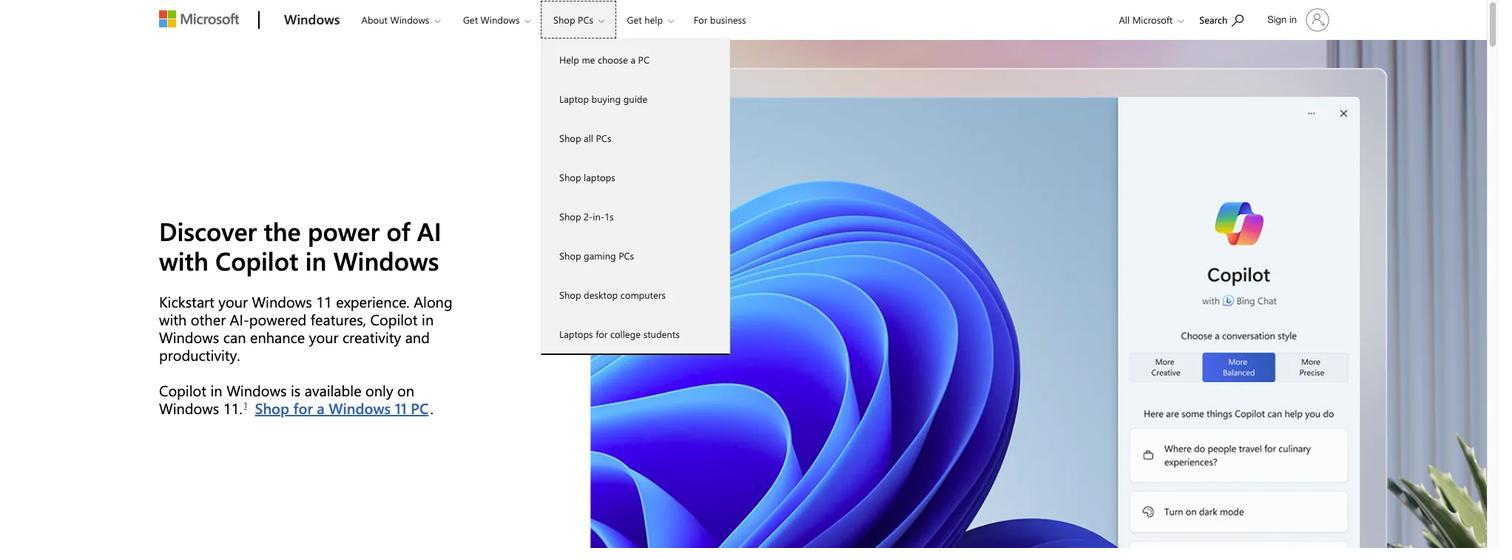 Task type: describe. For each thing, give the bounding box(es) containing it.
get windows
[[463, 13, 520, 26]]

sign in link
[[1259, 2, 1335, 38]]

laptop buying guide link
[[542, 79, 729, 118]]

college
[[610, 328, 641, 340]]

search
[[1199, 13, 1228, 26]]

windows inside dropdown button
[[390, 13, 429, 26]]

buying
[[592, 92, 621, 105]]

get for get windows
[[463, 13, 478, 26]]

pcs for all
[[596, 132, 611, 144]]

in-
[[593, 210, 604, 223]]

laptops
[[559, 328, 593, 340]]

sign in
[[1267, 14, 1297, 25]]

desktop
[[584, 289, 618, 301]]

windows link
[[277, 1, 347, 41]]

shop gaming pcs link
[[542, 236, 729, 275]]

pcs for gaming
[[619, 249, 634, 262]]

get help
[[627, 13, 663, 26]]

shop pcs
[[553, 13, 593, 26]]

all microsoft
[[1119, 13, 1173, 26]]

all
[[1119, 13, 1130, 26]]

shop for shop gaming pcs
[[559, 249, 581, 262]]

laptop buying guide
[[559, 92, 648, 105]]

1s
[[604, 210, 614, 223]]

for for shop
[[293, 398, 313, 418]]

students
[[643, 328, 680, 340]]

0 horizontal spatial a
[[317, 398, 325, 418]]

laptop
[[559, 92, 589, 105]]

shop for shop desktop computers
[[559, 289, 581, 301]]

shop pcs button
[[541, 1, 616, 38]]

shop for shop 2-in-1s
[[559, 210, 581, 223]]

laptops for college students
[[559, 328, 680, 340]]

0 horizontal spatial pc
[[411, 398, 429, 418]]

0 vertical spatial pc
[[638, 53, 649, 66]]

shop for a windows 11 pc link
[[253, 396, 430, 419]]

shop gaming pcs
[[559, 249, 634, 262]]

all
[[584, 132, 593, 144]]



Task type: locate. For each thing, give the bounding box(es) containing it.
shop for shop laptops
[[559, 171, 581, 183]]

2 get from the left
[[627, 13, 642, 26]]

get right about windows dropdown button
[[463, 13, 478, 26]]

1 horizontal spatial pcs
[[596, 132, 611, 144]]

shop for shop all pcs
[[559, 132, 581, 144]]

for business
[[694, 13, 746, 26]]

pcs right gaming
[[619, 249, 634, 262]]

shop left 2-
[[559, 210, 581, 223]]

for business link
[[687, 1, 753, 36]]

help
[[559, 53, 579, 66]]

0 vertical spatial for
[[596, 328, 608, 340]]

pc right choose
[[638, 53, 649, 66]]

shop inside dropdown button
[[553, 13, 575, 26]]

1 horizontal spatial for
[[596, 328, 608, 340]]

1 link
[[242, 398, 249, 412]]

0 horizontal spatial get
[[463, 13, 478, 26]]

shop for shop for a windows 11 pc
[[255, 398, 289, 418]]

in
[[1289, 14, 1297, 25]]

all microsoft button
[[1107, 1, 1191, 38]]

1 vertical spatial for
[[293, 398, 313, 418]]

shop all pcs link
[[542, 118, 729, 158]]

about windows
[[361, 13, 429, 26]]

for left college
[[596, 328, 608, 340]]

1 horizontal spatial pc
[[638, 53, 649, 66]]

get left help at the left of page
[[627, 13, 642, 26]]

microsoft
[[1132, 13, 1173, 26]]

1 get from the left
[[463, 13, 478, 26]]

windows
[[284, 10, 340, 28], [390, 13, 429, 26], [481, 13, 520, 26], [329, 398, 391, 418]]

1 vertical spatial a
[[317, 398, 325, 418]]

for
[[596, 328, 608, 340], [293, 398, 313, 418]]

1 vertical spatial pc
[[411, 398, 429, 418]]

2 horizontal spatial pcs
[[619, 249, 634, 262]]

shop for shop pcs
[[553, 13, 575, 26]]

shop left gaming
[[559, 249, 581, 262]]

shop desktop computers link
[[542, 275, 729, 314]]

0 horizontal spatial pcs
[[578, 13, 593, 26]]

pcs up me
[[578, 13, 593, 26]]

gaming
[[584, 249, 616, 262]]

get for get help
[[627, 13, 642, 26]]

get
[[463, 13, 478, 26], [627, 13, 642, 26]]

for
[[694, 13, 707, 26]]

0 vertical spatial a
[[631, 53, 636, 66]]

shop 2-in-1s
[[559, 210, 614, 223]]

shop laptops
[[559, 171, 615, 183]]

0 vertical spatial pcs
[[578, 13, 593, 26]]

1 horizontal spatial get
[[627, 13, 642, 26]]

windows left about
[[284, 10, 340, 28]]

shop up help
[[553, 13, 575, 26]]

me
[[582, 53, 595, 66]]

business
[[710, 13, 746, 26]]

0 horizontal spatial for
[[293, 398, 313, 418]]

shop 2-in-1s link
[[542, 197, 729, 236]]

windows inside dropdown button
[[481, 13, 520, 26]]

guide
[[623, 92, 648, 105]]

about windows button
[[349, 1, 452, 38]]

shop laptops link
[[542, 158, 729, 197]]

for right 1 link
[[293, 398, 313, 418]]

shop left 'all'
[[559, 132, 581, 144]]

about
[[361, 13, 388, 26]]

1 vertical spatial pcs
[[596, 132, 611, 144]]

1
[[244, 399, 247, 410]]

laptops for college students link
[[542, 314, 729, 354]]

laptops
[[584, 171, 615, 183]]

shop all pcs
[[559, 132, 611, 144]]

microsoft image
[[159, 10, 239, 27]]

help me choose a pc
[[559, 53, 649, 66]]

pc
[[638, 53, 649, 66], [411, 398, 429, 418]]

help
[[644, 13, 663, 26]]

choose
[[598, 53, 628, 66]]

pcs inside shop all pcs link
[[596, 132, 611, 144]]

shop left laptops
[[559, 171, 581, 183]]

Search search field
[[1192, 2, 1259, 36]]

2 vertical spatial pcs
[[619, 249, 634, 262]]

pcs right 'all'
[[596, 132, 611, 144]]

get help button
[[614, 1, 686, 38]]

shop
[[553, 13, 575, 26], [559, 132, 581, 144], [559, 171, 581, 183], [559, 210, 581, 223], [559, 249, 581, 262], [559, 289, 581, 301], [255, 398, 289, 418]]

computers
[[621, 289, 666, 301]]

get windows button
[[450, 1, 543, 38]]

2-
[[584, 210, 593, 223]]

windows left the 11
[[329, 398, 391, 418]]

1 horizontal spatial a
[[631, 53, 636, 66]]

windows left shop pcs
[[481, 13, 520, 26]]

for for laptops
[[596, 328, 608, 340]]

pcs inside shop pcs dropdown button
[[578, 13, 593, 26]]

help me choose a pc link
[[542, 40, 729, 79]]

shop left desktop
[[559, 289, 581, 301]]

shop right the 1
[[255, 398, 289, 418]]

pcs inside shop gaming pcs link
[[619, 249, 634, 262]]

shop for a windows 11 pc
[[255, 398, 429, 418]]

sign
[[1267, 14, 1287, 25]]

pc right the 11
[[411, 398, 429, 418]]

pcs
[[578, 13, 593, 26], [596, 132, 611, 144], [619, 249, 634, 262]]

11
[[395, 398, 407, 418]]

windows right about
[[390, 13, 429, 26]]

shop desktop computers
[[559, 289, 666, 301]]

a
[[631, 53, 636, 66], [317, 398, 325, 418]]

shop inside 'link'
[[559, 210, 581, 223]]

search button
[[1193, 2, 1250, 36]]



Task type: vqa. For each thing, say whether or not it's contained in the screenshot.
microsoft lumia link
no



